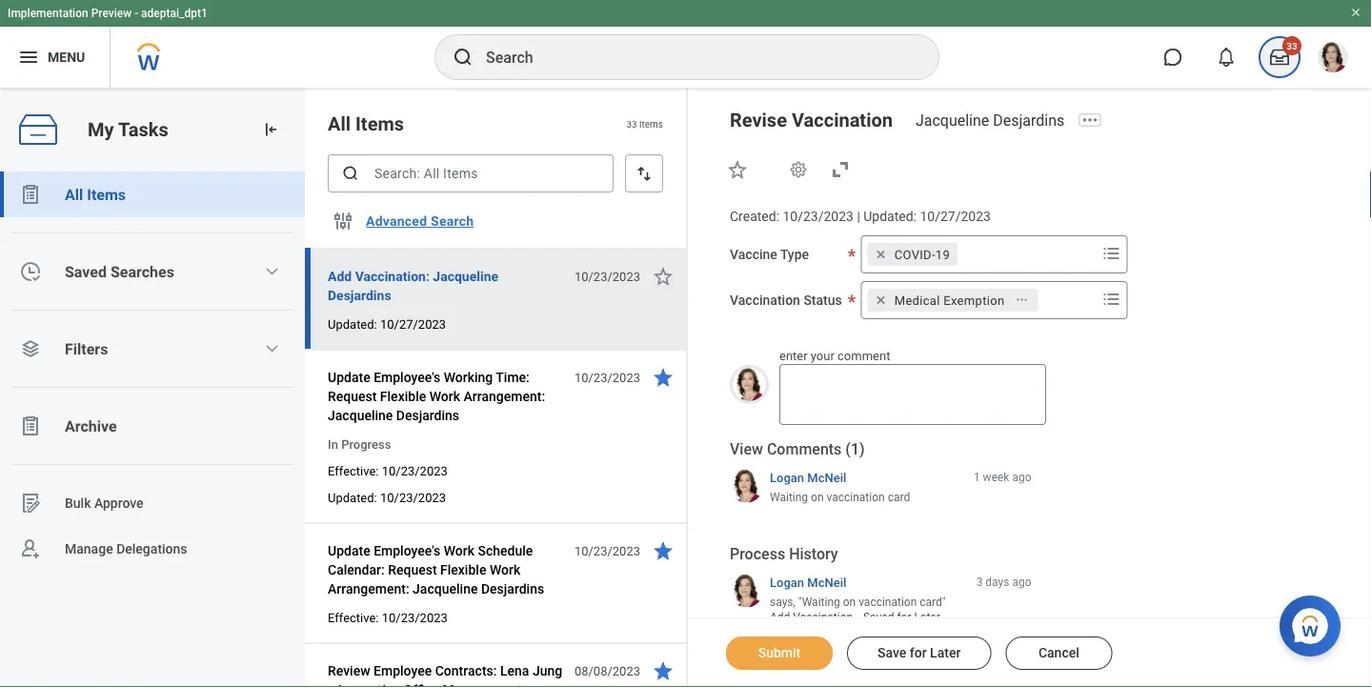 Task type: locate. For each thing, give the bounding box(es) containing it.
saved inside the says, "waiting on vaccination card" add vaccination – saved for later
[[864, 611, 894, 625]]

add vaccination: jacqueline desjardins
[[328, 268, 499, 303]]

update inside "update employee's work schedule calendar: request flexible work arrangement: jacqueline desjardins"
[[328, 543, 370, 559]]

1 vertical spatial on
[[843, 596, 856, 609]]

flexible inside "update employee's work schedule calendar: request flexible work arrangement: jacqueline desjardins"
[[440, 562, 487, 578]]

1 vertical spatial 33
[[627, 118, 637, 129]]

my tasks element inside menu "banner"
[[1253, 36, 1307, 78]]

update
[[328, 369, 370, 385], [328, 543, 370, 559]]

1 vertical spatial later
[[930, 645, 961, 661]]

updated: for updated: 10/27/2023
[[328, 317, 377, 331]]

prompts image
[[1101, 288, 1124, 311]]

0 vertical spatial logan
[[770, 471, 805, 485]]

on inside the says, "waiting on vaccination card" add vaccination – saved for later
[[843, 596, 856, 609]]

2 vertical spatial vaccination
[[793, 611, 853, 625]]

list containing all items
[[0, 172, 305, 572]]

1 week ago
[[974, 471, 1032, 484]]

1 vertical spatial items
[[87, 185, 126, 204]]

1 mcneil from the top
[[808, 471, 847, 485]]

10/27/2023 up 19
[[920, 209, 991, 224]]

0 vertical spatial -
[[135, 7, 138, 20]]

update employee's working time: request flexible work arrangement: jacqueline desjardins
[[328, 369, 545, 423]]

2 vertical spatial work
[[490, 562, 521, 578]]

desjardins inside update employee's working time: request flexible work arrangement: jacqueline desjardins
[[396, 407, 460, 423]]

Search: All Items text field
[[328, 154, 614, 193]]

manage delegations
[[65, 541, 187, 557]]

0 vertical spatial on
[[811, 491, 824, 504]]

0 horizontal spatial arrangement:
[[328, 581, 410, 597]]

vaccine type
[[730, 247, 809, 262]]

x small image
[[872, 290, 891, 310]]

0 vertical spatial later
[[915, 611, 941, 625]]

gear image
[[789, 160, 808, 179]]

enter your comment text field
[[780, 364, 1047, 425]]

all items
[[328, 112, 404, 135], [65, 185, 126, 204]]

transformation import image
[[261, 120, 280, 139]]

saved right '–'
[[864, 611, 894, 625]]

fullscreen image
[[829, 158, 852, 181]]

employee's inside "update employee's work schedule calendar: request flexible work arrangement: jacqueline desjardins"
[[374, 543, 441, 559]]

rename image
[[19, 492, 42, 515]]

1 horizontal spatial arrangement:
[[464, 388, 545, 404]]

tasks
[[118, 118, 168, 141]]

–
[[853, 611, 861, 625]]

justify image
[[17, 46, 40, 69]]

update down updated: 10/27/2023
[[328, 369, 370, 385]]

vaccination
[[827, 491, 885, 504], [859, 596, 917, 609]]

0 vertical spatial request
[[328, 388, 377, 404]]

(1)
[[846, 441, 865, 459]]

mcneil up waiting on vaccination card
[[808, 471, 847, 485]]

medical exemption, press delete to clear value. option
[[868, 289, 1038, 311]]

2 update from the top
[[328, 543, 370, 559]]

request inside update employee's working time: request flexible work arrangement: jacqueline desjardins
[[328, 388, 377, 404]]

0 horizontal spatial 33
[[627, 118, 637, 129]]

vaccination left card
[[827, 491, 885, 504]]

logan for comments
[[770, 471, 805, 485]]

08/08/2023
[[575, 664, 641, 678]]

later inside save for later button
[[930, 645, 961, 661]]

my tasks element
[[1253, 36, 1307, 78], [0, 88, 305, 687]]

employee's photo (logan mcneil) image
[[730, 365, 769, 404]]

all items inside the item list element
[[328, 112, 404, 135]]

item list element
[[305, 88, 688, 687]]

ago right week
[[1013, 471, 1032, 484]]

flexible down schedule
[[440, 562, 487, 578]]

0 vertical spatial arrangement:
[[464, 388, 545, 404]]

vaccination up fullscreen icon
[[792, 109, 893, 131]]

days
[[986, 575, 1010, 589]]

revise vaccination
[[730, 109, 893, 131]]

star image
[[726, 158, 749, 181], [652, 366, 675, 389]]

desjardins
[[993, 111, 1065, 129], [328, 287, 391, 303], [396, 407, 460, 423], [481, 581, 544, 597]]

update employee's working time: request flexible work arrangement: jacqueline desjardins button
[[328, 366, 564, 427]]

1 vertical spatial all
[[65, 185, 83, 204]]

all right transformation import image
[[328, 112, 351, 135]]

logan
[[770, 471, 805, 485], [770, 575, 805, 590]]

1 vertical spatial for
[[910, 645, 927, 661]]

1 vertical spatial add
[[770, 611, 791, 625]]

saved right 'clock check' image
[[65, 263, 107, 281]]

work left schedule
[[444, 543, 475, 559]]

0 vertical spatial effective:
[[328, 464, 379, 478]]

33 left profile logan mcneil "image"
[[1287, 40, 1298, 51]]

my
[[88, 118, 114, 141]]

1 horizontal spatial items
[[356, 112, 404, 135]]

ago right days
[[1013, 575, 1032, 589]]

star image up created:
[[726, 158, 749, 181]]

delegations
[[116, 541, 187, 557]]

1 vertical spatial employee's
[[374, 543, 441, 559]]

effective: 10/23/2023 up updated: 10/23/2023
[[328, 464, 448, 478]]

ago for view comments (1)
[[1013, 471, 1032, 484]]

employee's down updated: 10/27/2023
[[374, 369, 441, 385]]

10/23/2023
[[783, 209, 854, 224], [575, 269, 641, 284], [575, 370, 641, 385], [382, 464, 448, 478], [380, 490, 446, 505], [575, 544, 641, 558], [382, 611, 448, 625]]

effective: down calendar:
[[328, 611, 379, 625]]

on up '–'
[[843, 596, 856, 609]]

1 vertical spatial -
[[328, 682, 332, 687]]

0 vertical spatial 33
[[1287, 40, 1298, 51]]

logan mcneil button up the waiting
[[770, 470, 847, 486]]

1 vertical spatial effective:
[[328, 611, 379, 625]]

1 horizontal spatial request
[[388, 562, 437, 578]]

logan for history
[[770, 575, 805, 590]]

arrangement: down calendar:
[[328, 581, 410, 597]]

1 vertical spatial saved
[[864, 611, 894, 625]]

all right clipboard image
[[65, 185, 83, 204]]

33 items
[[627, 118, 663, 129]]

adeptai_dpt1
[[141, 7, 208, 20]]

in
[[328, 437, 338, 451]]

flexible up progress
[[380, 388, 426, 404]]

1 vertical spatial arrangement:
[[328, 581, 410, 597]]

logan up the waiting
[[770, 471, 805, 485]]

33 inside the item list element
[[627, 118, 637, 129]]

- inside review employee contracts: lena jung - apprentice office management o
[[328, 682, 332, 687]]

0 horizontal spatial flexible
[[380, 388, 426, 404]]

vaccination up '–'
[[859, 596, 917, 609]]

logan up says,
[[770, 575, 805, 590]]

0 vertical spatial employee's
[[374, 369, 441, 385]]

-
[[135, 7, 138, 20], [328, 682, 332, 687]]

all inside button
[[65, 185, 83, 204]]

0 vertical spatial all items
[[328, 112, 404, 135]]

employee's
[[374, 369, 441, 385], [374, 543, 441, 559]]

1 horizontal spatial all
[[328, 112, 351, 135]]

1 vertical spatial 10/27/2023
[[380, 317, 446, 331]]

flexible inside update employee's working time: request flexible work arrangement: jacqueline desjardins
[[380, 388, 426, 404]]

- right preview
[[135, 7, 138, 20]]

updated: down the vaccination:
[[328, 317, 377, 331]]

0 horizontal spatial -
[[135, 7, 138, 20]]

effective: down in progress
[[328, 464, 379, 478]]

vaccination:
[[355, 268, 430, 284]]

|
[[857, 209, 861, 224]]

request
[[328, 388, 377, 404], [388, 562, 437, 578]]

0 horizontal spatial 10/27/2023
[[380, 317, 446, 331]]

updated: down in progress
[[328, 490, 377, 505]]

menu banner
[[0, 0, 1372, 88]]

1 vertical spatial mcneil
[[808, 575, 847, 590]]

0 vertical spatial flexible
[[380, 388, 426, 404]]

0 horizontal spatial saved
[[65, 263, 107, 281]]

update up calendar:
[[328, 543, 370, 559]]

x small image
[[872, 245, 891, 264]]

on right the waiting
[[811, 491, 824, 504]]

star image
[[652, 265, 675, 288], [652, 540, 675, 562], [652, 660, 675, 682]]

comment
[[838, 349, 891, 363]]

19
[[936, 247, 950, 261]]

add down says,
[[770, 611, 791, 625]]

1 vertical spatial update
[[328, 543, 370, 559]]

0 vertical spatial all
[[328, 112, 351, 135]]

0 vertical spatial star image
[[726, 158, 749, 181]]

request right calendar:
[[388, 562, 437, 578]]

view
[[730, 441, 763, 459]]

logan mcneil button
[[770, 470, 847, 486], [770, 574, 847, 591]]

1 employee's from the top
[[374, 369, 441, 385]]

2 logan mcneil from the top
[[770, 575, 847, 590]]

1 vertical spatial search image
[[341, 164, 360, 183]]

jacqueline
[[916, 111, 990, 129], [433, 268, 499, 284], [328, 407, 393, 423], [413, 581, 478, 597]]

advanced
[[366, 213, 427, 229]]

2 employee's from the top
[[374, 543, 441, 559]]

vaccination inside the says, "waiting on vaccination card" add vaccination – saved for later
[[793, 611, 853, 625]]

apprentice
[[336, 682, 400, 687]]

for right save
[[910, 645, 927, 661]]

arrangement:
[[464, 388, 545, 404], [328, 581, 410, 597]]

effective: 10/23/2023
[[328, 464, 448, 478], [328, 611, 448, 625]]

archive button
[[0, 403, 305, 449]]

1 vertical spatial updated:
[[328, 317, 377, 331]]

desjardins inside add vaccination: jacqueline desjardins
[[328, 287, 391, 303]]

logan mcneil up the waiting
[[770, 471, 847, 485]]

0 vertical spatial add
[[328, 268, 352, 284]]

0 horizontal spatial on
[[811, 491, 824, 504]]

0 horizontal spatial my tasks element
[[0, 88, 305, 687]]

updated:
[[864, 209, 917, 224], [328, 317, 377, 331], [328, 490, 377, 505]]

1 horizontal spatial search image
[[452, 46, 475, 69]]

cancel
[[1039, 645, 1080, 661]]

card
[[888, 491, 910, 504]]

1 ago from the top
[[1013, 471, 1032, 484]]

later
[[915, 611, 941, 625], [930, 645, 961, 661]]

logan mcneil up "waiting
[[770, 575, 847, 590]]

1 star image from the top
[[652, 265, 675, 288]]

searches
[[111, 263, 174, 281]]

0 vertical spatial saved
[[65, 263, 107, 281]]

1 vertical spatial all items
[[65, 185, 126, 204]]

items
[[356, 112, 404, 135], [87, 185, 126, 204]]

1 horizontal spatial 33
[[1287, 40, 1298, 51]]

logan mcneil
[[770, 471, 847, 485], [770, 575, 847, 590]]

ago inside process history region
[[1013, 575, 1032, 589]]

history
[[789, 545, 838, 564]]

clock check image
[[19, 260, 42, 283]]

"waiting
[[799, 596, 840, 609]]

1 vertical spatial star image
[[652, 540, 675, 562]]

0 horizontal spatial all items
[[65, 185, 126, 204]]

work down schedule
[[490, 562, 521, 578]]

schedule
[[478, 543, 533, 559]]

all items button
[[0, 172, 305, 217]]

effective: 10/23/2023 up employee on the bottom of page
[[328, 611, 448, 625]]

request up in progress
[[328, 388, 377, 404]]

1 horizontal spatial saved
[[864, 611, 894, 625]]

10/27/2023 inside the item list element
[[380, 317, 446, 331]]

0 vertical spatial items
[[356, 112, 404, 135]]

33 button
[[1259, 36, 1302, 78]]

1 effective: 10/23/2023 from the top
[[328, 464, 448, 478]]

2 star image from the top
[[652, 540, 675, 562]]

1 logan mcneil button from the top
[[770, 470, 847, 486]]

2 vertical spatial updated:
[[328, 490, 377, 505]]

employee's for request
[[374, 543, 441, 559]]

1 horizontal spatial star image
[[726, 158, 749, 181]]

medical exemption
[[895, 293, 1005, 307]]

for inside the says, "waiting on vaccination card" add vaccination – saved for later
[[897, 611, 912, 625]]

jacqueline inside add vaccination: jacqueline desjardins
[[433, 268, 499, 284]]

2 effective: from the top
[[328, 611, 379, 625]]

manage delegations link
[[0, 526, 305, 572]]

1 vertical spatial logan mcneil
[[770, 575, 847, 590]]

0 vertical spatial mcneil
[[808, 471, 847, 485]]

1 horizontal spatial all items
[[328, 112, 404, 135]]

for up save
[[897, 611, 912, 625]]

close environment banner image
[[1351, 7, 1362, 18]]

vaccination down vaccine type in the top right of the page
[[730, 292, 801, 308]]

logan mcneil button inside process history region
[[770, 574, 847, 591]]

star image for update employee's work schedule calendar: request flexible work arrangement: jacqueline desjardins
[[652, 540, 675, 562]]

0 horizontal spatial request
[[328, 388, 377, 404]]

2 mcneil from the top
[[808, 575, 847, 590]]

for
[[897, 611, 912, 625], [910, 645, 927, 661]]

vaccination inside the says, "waiting on vaccination card" add vaccination – saved for later
[[859, 596, 917, 609]]

1 vertical spatial flexible
[[440, 562, 487, 578]]

employee's up calendar:
[[374, 543, 441, 559]]

0 vertical spatial search image
[[452, 46, 475, 69]]

0 horizontal spatial all
[[65, 185, 83, 204]]

add left the vaccination:
[[328, 268, 352, 284]]

- down review
[[328, 682, 332, 687]]

33 inside button
[[1287, 40, 1298, 51]]

1 vertical spatial request
[[388, 562, 437, 578]]

mcneil up "waiting
[[808, 575, 847, 590]]

star image left employee's photo (logan mcneil)
[[652, 366, 675, 389]]

1 vertical spatial ago
[[1013, 575, 1032, 589]]

mcneil for history
[[808, 575, 847, 590]]

1 horizontal spatial add
[[770, 611, 791, 625]]

2 logan mcneil button from the top
[[770, 574, 847, 591]]

2 logan from the top
[[770, 575, 805, 590]]

approve
[[94, 495, 144, 511]]

1 vertical spatial star image
[[652, 366, 675, 389]]

0 vertical spatial vaccination
[[792, 109, 893, 131]]

0 vertical spatial effective: 10/23/2023
[[328, 464, 448, 478]]

mcneil inside process history region
[[808, 575, 847, 590]]

work down "working"
[[430, 388, 460, 404]]

0 horizontal spatial items
[[87, 185, 126, 204]]

my tasks element containing 33
[[1253, 36, 1307, 78]]

1 logan mcneil from the top
[[770, 471, 847, 485]]

1 horizontal spatial on
[[843, 596, 856, 609]]

3 days ago
[[977, 575, 1032, 589]]

1 vertical spatial my tasks element
[[0, 88, 305, 687]]

0 vertical spatial logan mcneil
[[770, 471, 847, 485]]

update inside update employee's working time: request flexible work arrangement: jacqueline desjardins
[[328, 369, 370, 385]]

1 horizontal spatial my tasks element
[[1253, 36, 1307, 78]]

0 horizontal spatial add
[[328, 268, 352, 284]]

0 vertical spatial work
[[430, 388, 460, 404]]

saved
[[65, 263, 107, 281], [864, 611, 894, 625]]

1 vertical spatial effective: 10/23/2023
[[328, 611, 448, 625]]

1 vertical spatial logan
[[770, 575, 805, 590]]

0 vertical spatial logan mcneil button
[[770, 470, 847, 486]]

2 vertical spatial star image
[[652, 660, 675, 682]]

on
[[811, 491, 824, 504], [843, 596, 856, 609]]

33 left items
[[627, 118, 637, 129]]

enter your comment
[[780, 349, 891, 363]]

employee's inside update employee's working time: request flexible work arrangement: jacqueline desjardins
[[374, 369, 441, 385]]

1 update from the top
[[328, 369, 370, 385]]

33
[[1287, 40, 1298, 51], [627, 118, 637, 129]]

0 vertical spatial ago
[[1013, 471, 1032, 484]]

revise
[[730, 109, 787, 131]]

clipboard image
[[19, 415, 42, 438]]

0 vertical spatial my tasks element
[[1253, 36, 1307, 78]]

work
[[430, 388, 460, 404], [444, 543, 475, 559], [490, 562, 521, 578]]

card"
[[920, 596, 946, 609]]

1 horizontal spatial flexible
[[440, 562, 487, 578]]

mcneil
[[808, 471, 847, 485], [808, 575, 847, 590]]

0 vertical spatial 10/27/2023
[[920, 209, 991, 224]]

related actions image
[[1016, 293, 1029, 307]]

save for later button
[[847, 637, 992, 670]]

later inside the says, "waiting on vaccination card" add vaccination – saved for later
[[915, 611, 941, 625]]

1 horizontal spatial 10/27/2023
[[920, 209, 991, 224]]

- inside menu "banner"
[[135, 7, 138, 20]]

filters
[[65, 340, 108, 358]]

logan inside process history region
[[770, 575, 805, 590]]

implementation
[[8, 7, 88, 20]]

3 star image from the top
[[652, 660, 675, 682]]

search image
[[452, 46, 475, 69], [341, 164, 360, 183]]

employee
[[374, 663, 432, 679]]

1 horizontal spatial -
[[328, 682, 332, 687]]

1 logan from the top
[[770, 471, 805, 485]]

33 for 33
[[1287, 40, 1298, 51]]

status
[[804, 292, 842, 308]]

lena
[[500, 663, 529, 679]]

vaccination down "waiting
[[793, 611, 853, 625]]

10/27/2023
[[920, 209, 991, 224], [380, 317, 446, 331]]

0 vertical spatial star image
[[652, 265, 675, 288]]

my tasks
[[88, 118, 168, 141]]

1 vertical spatial logan mcneil button
[[770, 574, 847, 591]]

ago
[[1013, 471, 1032, 484], [1013, 575, 1032, 589]]

2 ago from the top
[[1013, 575, 1032, 589]]

chevron down image
[[264, 341, 280, 356]]

1 vertical spatial vaccination
[[859, 596, 917, 609]]

0 vertical spatial vaccination
[[827, 491, 885, 504]]

updated: right |
[[864, 209, 917, 224]]

logan mcneil button up "waiting
[[770, 574, 847, 591]]

0 vertical spatial for
[[897, 611, 912, 625]]

all
[[328, 112, 351, 135], [65, 185, 83, 204]]

employee's for flexible
[[374, 369, 441, 385]]

list
[[0, 172, 305, 572]]

10/27/2023 down add vaccination: jacqueline desjardins
[[380, 317, 446, 331]]

arrangement: down the time:
[[464, 388, 545, 404]]

0 horizontal spatial search image
[[341, 164, 360, 183]]

logan mcneil inside process history region
[[770, 575, 847, 590]]

0 vertical spatial update
[[328, 369, 370, 385]]



Task type: describe. For each thing, give the bounding box(es) containing it.
all inside the item list element
[[328, 112, 351, 135]]

3
[[977, 575, 983, 589]]

0 horizontal spatial star image
[[652, 366, 675, 389]]

saved searches button
[[0, 249, 305, 295]]

covid-19
[[895, 247, 950, 261]]

working
[[444, 369, 493, 385]]

1 vertical spatial work
[[444, 543, 475, 559]]

contracts:
[[435, 663, 497, 679]]

updated: 10/23/2023
[[328, 490, 446, 505]]

bulk
[[65, 495, 91, 511]]

office
[[404, 682, 440, 687]]

covid-
[[895, 247, 936, 261]]

logan mcneil button for history
[[770, 574, 847, 591]]

process history region
[[730, 544, 1032, 632]]

star image for add vaccination: jacqueline desjardins
[[652, 265, 675, 288]]

says, "waiting on vaccination card" add vaccination – saved for later
[[770, 596, 946, 625]]

update employee's work schedule calendar: request flexible work arrangement: jacqueline desjardins
[[328, 543, 544, 597]]

implementation preview -   adeptai_dpt1
[[8, 7, 208, 20]]

submit
[[758, 645, 801, 661]]

enter
[[780, 349, 808, 363]]

waiting
[[770, 491, 808, 504]]

my tasks element containing my tasks
[[0, 88, 305, 687]]

filters button
[[0, 326, 305, 372]]

inbox large image
[[1271, 48, 1290, 67]]

review employee contracts: lena jung - apprentice office management o button
[[328, 660, 564, 687]]

work inside update employee's working time: request flexible work arrangement: jacqueline desjardins
[[430, 388, 460, 404]]

advanced search button
[[358, 202, 482, 240]]

notifications large image
[[1217, 48, 1236, 67]]

says,
[[770, 596, 796, 609]]

2 effective: 10/23/2023 from the top
[[328, 611, 448, 625]]

progress
[[341, 437, 391, 451]]

33 for 33 items
[[627, 118, 637, 129]]

logan mcneil for history
[[770, 575, 847, 590]]

update employee's work schedule calendar: request flexible work arrangement: jacqueline desjardins button
[[328, 540, 564, 601]]

covid-19, press delete to clear value. option
[[868, 243, 958, 266]]

0 vertical spatial updated:
[[864, 209, 917, 224]]

medical
[[895, 293, 941, 307]]

type
[[781, 247, 809, 262]]

created:
[[730, 209, 780, 224]]

vaccine
[[730, 247, 778, 262]]

for inside button
[[910, 645, 927, 661]]

save
[[878, 645, 907, 661]]

arrangement: inside "update employee's work schedule calendar: request flexible work arrangement: jacqueline desjardins"
[[328, 581, 410, 597]]

your
[[811, 349, 835, 363]]

arrangement: inside update employee's working time: request flexible work arrangement: jacqueline desjardins
[[464, 388, 545, 404]]

covid-19 element
[[895, 246, 950, 263]]

management
[[443, 682, 522, 687]]

jacqueline desjardins
[[916, 111, 1065, 129]]

Search Workday  search field
[[486, 36, 900, 78]]

cancel button
[[1006, 637, 1113, 670]]

items
[[640, 118, 663, 129]]

chevron down image
[[264, 264, 280, 279]]

menu
[[48, 49, 85, 65]]

add vaccination: jacqueline desjardins button
[[328, 265, 564, 307]]

mcneil for comments
[[808, 471, 847, 485]]

request inside "update employee's work schedule calendar: request flexible work arrangement: jacqueline desjardins"
[[388, 562, 437, 578]]

submit button
[[726, 637, 833, 670]]

in progress
[[328, 437, 391, 451]]

saved searches
[[65, 263, 174, 281]]

time:
[[496, 369, 530, 385]]

waiting on vaccination card
[[770, 491, 910, 504]]

items inside the all items button
[[87, 185, 126, 204]]

jacqueline inside update employee's working time: request flexible work arrangement: jacqueline desjardins
[[328, 407, 393, 423]]

search
[[431, 213, 474, 229]]

add inside add vaccination: jacqueline desjardins
[[328, 268, 352, 284]]

preview
[[91, 7, 132, 20]]

all items inside the all items button
[[65, 185, 126, 204]]

profile logan mcneil image
[[1318, 42, 1349, 76]]

logan mcneil button for comments
[[770, 470, 847, 486]]

medical exemption element
[[895, 291, 1005, 309]]

view comments (1)
[[730, 441, 865, 459]]

saved inside dropdown button
[[65, 263, 107, 281]]

updated: 10/27/2023
[[328, 317, 446, 331]]

ago for process history
[[1013, 575, 1032, 589]]

update for update employee's working time: request flexible work arrangement: jacqueline desjardins
[[328, 369, 370, 385]]

updated: for updated: 10/23/2023
[[328, 490, 377, 505]]

save for later
[[878, 645, 961, 661]]

vaccination status
[[730, 292, 842, 308]]

week
[[983, 471, 1010, 484]]

add inside the says, "waiting on vaccination card" add vaccination – saved for later
[[770, 611, 791, 625]]

jung
[[533, 663, 563, 679]]

user plus image
[[19, 538, 42, 560]]

1 vertical spatial vaccination
[[730, 292, 801, 308]]

jacqueline inside "update employee's work schedule calendar: request flexible work arrangement: jacqueline desjardins"
[[413, 581, 478, 597]]

configure image
[[332, 210, 355, 233]]

advanced search
[[366, 213, 474, 229]]

bulk approve link
[[0, 480, 305, 526]]

manage
[[65, 541, 113, 557]]

comments
[[767, 441, 842, 459]]

review employee contracts: lena jung - apprentice office management o
[[328, 663, 563, 687]]

archive
[[65, 417, 117, 435]]

logan mcneil for comments
[[770, 471, 847, 485]]

desjardins inside "update employee's work schedule calendar: request flexible work arrangement: jacqueline desjardins"
[[481, 581, 544, 597]]

jacqueline desjardins element
[[916, 111, 1076, 129]]

action bar region
[[688, 618, 1372, 687]]

1
[[974, 471, 980, 484]]

items inside the item list element
[[356, 112, 404, 135]]

1 effective: from the top
[[328, 464, 379, 478]]

bulk approve
[[65, 495, 144, 511]]

clipboard image
[[19, 183, 42, 206]]

sort image
[[635, 164, 654, 183]]

perspective image
[[19, 337, 42, 360]]

update for update employee's work schedule calendar: request flexible work arrangement: jacqueline desjardins
[[328, 543, 370, 559]]

prompts image
[[1101, 242, 1124, 265]]

exemption
[[944, 293, 1005, 307]]

calendar:
[[328, 562, 385, 578]]

review
[[328, 663, 370, 679]]

created: 10/23/2023 | updated: 10/27/2023
[[730, 209, 991, 224]]

process history
[[730, 545, 838, 564]]



Task type: vqa. For each thing, say whether or not it's contained in the screenshot.
view printable version (pdf) image
no



